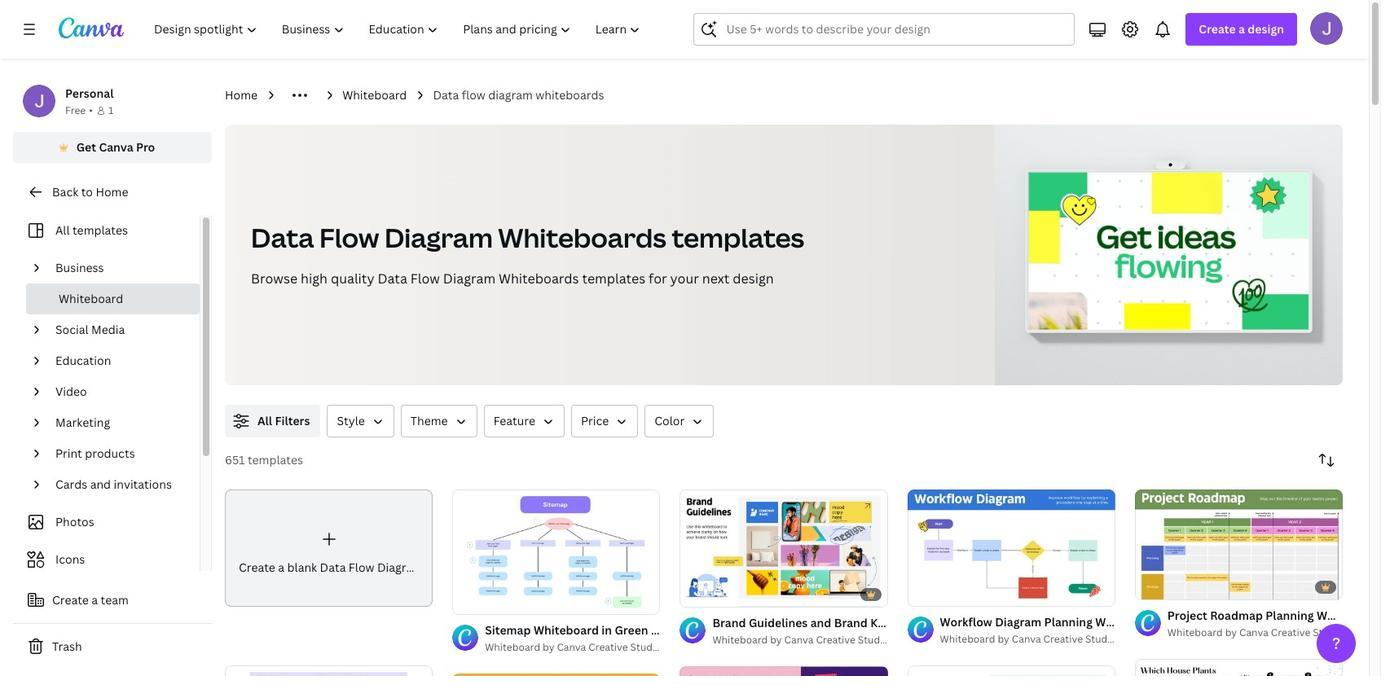 Task type: describe. For each thing, give the bounding box(es) containing it.
create a team button
[[13, 584, 212, 617]]

651 templates
[[225, 452, 303, 468]]

data right quality
[[378, 270, 407, 288]]

style inside button
[[337, 413, 365, 429]]

0 vertical spatial home
[[225, 87, 258, 103]]

create for create a team
[[52, 593, 89, 608]]

basic
[[691, 623, 720, 638]]

create for create a blank data flow diagram whiteboard
[[239, 560, 275, 575]]

diagram
[[488, 87, 533, 103]]

whiteboard by canva creative studio link for project plan planning whiteboard in blue purple modern professional style image
[[940, 632, 1117, 648]]

get canva pro
[[76, 139, 155, 155]]

for
[[649, 270, 667, 288]]

price button
[[571, 405, 638, 438]]

create a blank data flow diagram whiteboard element
[[225, 490, 491, 607]]

whiteboard down the top level navigation element
[[342, 87, 407, 103]]

creative for voting board whiteboard in papercraft style image whiteboard by canva creative studio link
[[1271, 626, 1311, 640]]

whiteboard left in
[[534, 623, 599, 638]]

data flow diagram whiteboards
[[433, 87, 604, 103]]

products
[[85, 446, 135, 461]]

create a blank data flow diagram whiteboard
[[239, 560, 491, 575]]

cards
[[55, 477, 87, 492]]

and
[[90, 477, 111, 492]]

create a blank data flow diagram whiteboard link
[[225, 490, 491, 607]]

all templates link
[[23, 215, 190, 246]]

back
[[52, 184, 78, 200]]

marketing link
[[49, 408, 190, 439]]

your
[[671, 270, 699, 288]]

social media link
[[49, 315, 190, 346]]

studio for whiteboard by canva creative studio link related to project plan planning whiteboard in blue purple modern professional style image
[[1086, 632, 1117, 646]]

cards and invitations
[[55, 477, 172, 492]]

trash
[[52, 639, 82, 655]]

data up browse
[[251, 220, 314, 255]]

voting board whiteboard in papercraft style image
[[1135, 660, 1343, 677]]

browse high quality data flow diagram whiteboards templates for your next design
[[251, 270, 774, 288]]

•
[[89, 104, 93, 117]]

whiteboard up voting board whiteboard in papercraft style image
[[1168, 626, 1223, 640]]

1
[[108, 104, 114, 117]]

create a team
[[52, 593, 129, 608]]

cards and invitations link
[[49, 469, 190, 500]]

by for classroom time capsule whiteboard in violet pastel pink mint green style image's whiteboard by canva creative studio link
[[770, 633, 782, 647]]

templates down all filters button
[[248, 452, 303, 468]]

print
[[55, 446, 82, 461]]

diagram for whiteboards
[[443, 270, 496, 288]]

Sort by button
[[1311, 444, 1343, 477]]

diagram for whiteboard
[[377, 560, 423, 575]]

style inside sitemap whiteboard in green purple basic style whiteboard by canva creative studio
[[723, 623, 751, 638]]

flow for blank
[[349, 560, 375, 575]]

templates down back to home
[[72, 223, 128, 238]]

classroom time capsule whiteboard in violet pastel pink mint green style image
[[680, 667, 888, 677]]

templates left for
[[582, 270, 646, 288]]

project roadmap planning whiteboard in green pink yellow spaced color blocks style image
[[1135, 489, 1343, 601]]

photos
[[55, 514, 94, 530]]

whiteboards
[[536, 87, 604, 103]]

brand guidelines and brand kit team whiteboard in blue grey modern professional style image
[[680, 490, 888, 607]]

a for blank
[[278, 560, 285, 575]]

sitemap
[[485, 623, 531, 638]]

pro
[[136, 139, 155, 155]]

data right the blank
[[320, 560, 346, 575]]

all templates
[[55, 223, 128, 238]]

whiteboard by canva creative studio for whiteboard by canva creative studio link related to project plan planning whiteboard in blue purple modern professional style image
[[940, 632, 1117, 646]]

social
[[55, 322, 89, 337]]

photos link
[[23, 507, 190, 538]]

icons
[[55, 552, 85, 567]]

sitemap whiteboard in green purple basic style whiteboard by canva creative studio
[[485, 623, 751, 655]]

jacob simon image
[[1311, 12, 1343, 45]]

0 horizontal spatial design
[[733, 270, 774, 288]]

get
[[76, 139, 96, 155]]

video link
[[49, 377, 190, 408]]

get canva pro button
[[13, 132, 212, 163]]

data flow diagram whiteboards templates
[[251, 220, 805, 255]]

workflow diagram planning whiteboard in purple blue modern professional style image
[[908, 490, 1116, 607]]

marketing
[[55, 415, 110, 430]]

1 vertical spatial home
[[96, 184, 128, 200]]

green
[[615, 623, 649, 638]]

whiteboard up project plan planning whiteboard in blue purple modern professional style image
[[940, 632, 996, 646]]

2 whiteboards from the top
[[499, 270, 579, 288]]

print products link
[[49, 439, 190, 469]]

high
[[301, 270, 328, 288]]

0 vertical spatial diagram
[[385, 220, 493, 255]]

whiteboard by canva creative studio for classroom time capsule whiteboard in violet pastel pink mint green style image's whiteboard by canva creative studio link
[[713, 633, 889, 647]]

creative for whiteboard by canva creative studio link related to project plan planning whiteboard in blue purple modern professional style image
[[1044, 632, 1083, 646]]

feature
[[494, 413, 536, 429]]

templates up the "next"
[[672, 220, 805, 255]]

print products
[[55, 446, 135, 461]]

home link
[[225, 86, 258, 104]]

flow
[[462, 87, 486, 103]]

studio for voting board whiteboard in papercraft style image whiteboard by canva creative studio link
[[1313, 626, 1344, 640]]

canva inside get canva pro button
[[99, 139, 133, 155]]

a for design
[[1239, 21, 1245, 37]]

team
[[101, 593, 129, 608]]

canva for brand guidelines and brand kit team whiteboard in blue grey modern professional style image
[[785, 633, 814, 647]]

back to home link
[[13, 176, 212, 209]]

creative for classroom time capsule whiteboard in violet pastel pink mint green style image's whiteboard by canva creative studio link
[[816, 633, 856, 647]]

back to home
[[52, 184, 128, 200]]



Task type: locate. For each thing, give the bounding box(es) containing it.
design right the "next"
[[733, 270, 774, 288]]

all for all filters
[[258, 413, 272, 429]]

creative
[[1271, 626, 1311, 640], [1044, 632, 1083, 646], [816, 633, 856, 647], [589, 641, 628, 655]]

whiteboard up classroom time capsule whiteboard in violet pastel pink mint green style image
[[713, 633, 768, 647]]

1 horizontal spatial a
[[278, 560, 285, 575]]

free •
[[65, 104, 93, 117]]

0 horizontal spatial all
[[55, 223, 70, 238]]

whiteboard by canva creative studio link
[[1168, 625, 1344, 642], [940, 632, 1117, 648], [713, 632, 889, 648], [485, 640, 662, 656]]

whiteboard by canva creative studio link for voting board whiteboard in papercraft style image
[[1168, 625, 1344, 642]]

creative down in
[[589, 641, 628, 655]]

2 vertical spatial a
[[92, 593, 98, 608]]

all for all templates
[[55, 223, 70, 238]]

theme
[[411, 413, 448, 429]]

by for whiteboard by canva creative studio link related to project plan planning whiteboard in blue purple modern professional style image
[[998, 632, 1010, 646]]

by
[[1226, 626, 1237, 640], [998, 632, 1010, 646], [770, 633, 782, 647], [543, 641, 555, 655]]

whiteboard inside "create a blank data flow diagram whiteboard" element
[[426, 560, 491, 575]]

canva
[[99, 139, 133, 155], [1240, 626, 1269, 640], [1012, 632, 1041, 646], [785, 633, 814, 647], [557, 641, 586, 655]]

0 horizontal spatial whiteboard by canva creative studio
[[713, 633, 889, 647]]

diagram
[[385, 220, 493, 255], [443, 270, 496, 288], [377, 560, 423, 575]]

canva up project plan planning whiteboard in blue purple modern professional style image
[[1012, 632, 1041, 646]]

canva up voting board whiteboard in papercraft style image
[[1240, 626, 1269, 640]]

canva for project roadmap planning whiteboard in green pink yellow spaced color blocks style image
[[1240, 626, 1269, 640]]

whiteboard
[[342, 87, 407, 103], [59, 291, 123, 306], [426, 560, 491, 575], [534, 623, 599, 638], [1168, 626, 1223, 640], [940, 632, 996, 646], [713, 633, 768, 647], [485, 641, 540, 655]]

0 vertical spatial flow
[[320, 220, 379, 255]]

1 vertical spatial create
[[239, 560, 275, 575]]

video
[[55, 384, 87, 399]]

whiteboard by canva creative studio up classroom time capsule whiteboard in violet pastel pink mint green style image
[[713, 633, 889, 647]]

1 horizontal spatial whiteboard by canva creative studio
[[940, 632, 1117, 646]]

1 vertical spatial flow
[[411, 270, 440, 288]]

1 horizontal spatial home
[[225, 87, 258, 103]]

flow right the blank
[[349, 560, 375, 575]]

data
[[433, 87, 459, 103], [251, 220, 314, 255], [378, 270, 407, 288], [320, 560, 346, 575]]

0 horizontal spatial create
[[52, 593, 89, 608]]

0 vertical spatial all
[[55, 223, 70, 238]]

purple
[[651, 623, 688, 638]]

by up project plan planning whiteboard in blue purple modern professional style image
[[998, 632, 1010, 646]]

1 horizontal spatial all
[[258, 413, 272, 429]]

create for create a design
[[1199, 21, 1236, 37]]

1 vertical spatial a
[[278, 560, 285, 575]]

1 horizontal spatial style
[[723, 623, 751, 638]]

canva up mood board brainstorm whiteboard in red white simple style image
[[557, 641, 586, 655]]

blank
[[287, 560, 317, 575]]

2 vertical spatial diagram
[[377, 560, 423, 575]]

whiteboard by canva creative studio link up mood board brainstorm whiteboard in red white simple style image
[[485, 640, 662, 656]]

filters
[[275, 413, 310, 429]]

personal
[[65, 86, 114, 101]]

whiteboard by canva creative studio link up voting board whiteboard in papercraft style image
[[1168, 625, 1344, 642]]

theme button
[[401, 405, 477, 438]]

whiteboard by canva creative studio for voting board whiteboard in papercraft style image whiteboard by canva creative studio link
[[1168, 626, 1344, 640]]

0 horizontal spatial a
[[92, 593, 98, 608]]

data left flow
[[433, 87, 459, 103]]

0 horizontal spatial style
[[337, 413, 365, 429]]

1 vertical spatial design
[[733, 270, 774, 288]]

studio inside sitemap whiteboard in green purple basic style whiteboard by canva creative studio
[[631, 641, 662, 655]]

flow up quality
[[320, 220, 379, 255]]

canva left pro
[[99, 139, 133, 155]]

1 vertical spatial whiteboards
[[499, 270, 579, 288]]

2 vertical spatial flow
[[349, 560, 375, 575]]

by up mood board brainstorm whiteboard in red white simple style image
[[543, 641, 555, 655]]

canva up classroom time capsule whiteboard in violet pastel pink mint green style image
[[785, 633, 814, 647]]

whiteboards
[[498, 220, 667, 255], [499, 270, 579, 288]]

business link
[[49, 253, 190, 284]]

a inside button
[[92, 593, 98, 608]]

2 horizontal spatial a
[[1239, 21, 1245, 37]]

all filters button
[[225, 405, 321, 438]]

all filters
[[258, 413, 310, 429]]

browse
[[251, 270, 298, 288]]

create inside dropdown button
[[1199, 21, 1236, 37]]

0 vertical spatial create
[[1199, 21, 1236, 37]]

whiteboards up browse high quality data flow diagram whiteboards templates for your next design
[[498, 220, 667, 255]]

trash link
[[13, 631, 212, 663]]

1 horizontal spatial design
[[1248, 21, 1285, 37]]

2 vertical spatial create
[[52, 593, 89, 608]]

price
[[581, 413, 609, 429]]

by up classroom time capsule whiteboard in violet pastel pink mint green style image
[[770, 633, 782, 647]]

studio
[[1313, 626, 1344, 640], [1086, 632, 1117, 646], [858, 633, 889, 647], [631, 641, 662, 655]]

whiteboard by canva creative studio link up classroom time capsule whiteboard in violet pastel pink mint green style image
[[713, 632, 889, 648]]

a inside dropdown button
[[1239, 21, 1245, 37]]

flow right quality
[[411, 270, 440, 288]]

all inside button
[[258, 413, 272, 429]]

style right 'filters'
[[337, 413, 365, 429]]

1 horizontal spatial create
[[239, 560, 275, 575]]

design inside dropdown button
[[1248, 21, 1285, 37]]

design left jacob simon icon on the top of page
[[1248, 21, 1285, 37]]

by up voting board whiteboard in papercraft style image
[[1226, 626, 1237, 640]]

whiteboard up social media
[[59, 291, 123, 306]]

1 vertical spatial diagram
[[443, 270, 496, 288]]

create inside button
[[52, 593, 89, 608]]

1 vertical spatial style
[[723, 623, 751, 638]]

top level navigation element
[[143, 13, 655, 46]]

1 whiteboards from the top
[[498, 220, 667, 255]]

in
[[602, 623, 612, 638]]

to
[[81, 184, 93, 200]]

sitemap whiteboard in green purple basic style image
[[453, 489, 661, 615]]

by for voting board whiteboard in papercraft style image whiteboard by canva creative studio link
[[1226, 626, 1237, 640]]

data flow diagram whiteboards templates image
[[996, 125, 1343, 386], [1029, 173, 1309, 330]]

whiteboard by canva creative studio up project plan planning whiteboard in blue purple modern professional style image
[[940, 632, 1117, 646]]

business
[[55, 260, 104, 276]]

creative up classroom time capsule whiteboard in violet pastel pink mint green style image
[[816, 633, 856, 647]]

2 horizontal spatial whiteboard by canva creative studio
[[1168, 626, 1344, 640]]

whiteboard by canva creative studio link for classroom time capsule whiteboard in violet pastel pink mint green style image
[[713, 632, 889, 648]]

a
[[1239, 21, 1245, 37], [278, 560, 285, 575], [92, 593, 98, 608]]

2 horizontal spatial create
[[1199, 21, 1236, 37]]

whiteboard link
[[342, 86, 407, 104]]

studio for classroom time capsule whiteboard in violet pastel pink mint green style image's whiteboard by canva creative studio link
[[858, 633, 889, 647]]

social media
[[55, 322, 125, 337]]

651
[[225, 452, 245, 468]]

Search search field
[[727, 14, 1065, 45]]

whiteboard down sitemap
[[485, 641, 540, 655]]

creative up project plan planning whiteboard in blue purple modern professional style image
[[1044, 632, 1083, 646]]

flow for quality
[[411, 270, 440, 288]]

create a design
[[1199, 21, 1285, 37]]

free
[[65, 104, 86, 117]]

canva inside sitemap whiteboard in green purple basic style whiteboard by canva creative studio
[[557, 641, 586, 655]]

next
[[702, 270, 730, 288]]

all down back
[[55, 223, 70, 238]]

color
[[655, 413, 685, 429]]

0 vertical spatial style
[[337, 413, 365, 429]]

flow
[[320, 220, 379, 255], [411, 270, 440, 288], [349, 560, 375, 575]]

0 vertical spatial design
[[1248, 21, 1285, 37]]

creative up voting board whiteboard in papercraft style image
[[1271, 626, 1311, 640]]

canva for workflow diagram planning whiteboard in purple blue modern professional style image
[[1012, 632, 1041, 646]]

home
[[225, 87, 258, 103], [96, 184, 128, 200]]

media
[[91, 322, 125, 337]]

create a design button
[[1186, 13, 1298, 46]]

project plan planning whiteboard in blue purple modern professional style image
[[908, 666, 1116, 677]]

all
[[55, 223, 70, 238], [258, 413, 272, 429]]

color button
[[645, 405, 714, 438]]

whiteboard by canva creative studio link up project plan planning whiteboard in blue purple modern professional style image
[[940, 632, 1117, 648]]

mood board brainstorm whiteboard in red white simple style image
[[453, 674, 661, 677]]

style button
[[327, 405, 394, 438]]

all left 'filters'
[[258, 413, 272, 429]]

business model canvas planning whiteboard in purple blue modern professional style image
[[225, 665, 433, 677]]

by inside sitemap whiteboard in green purple basic style whiteboard by canva creative studio
[[543, 641, 555, 655]]

feature button
[[484, 405, 565, 438]]

style
[[337, 413, 365, 429], [723, 623, 751, 638]]

invitations
[[114, 477, 172, 492]]

0 horizontal spatial home
[[96, 184, 128, 200]]

whiteboard by canva creative studio up voting board whiteboard in papercraft style image
[[1168, 626, 1344, 640]]

whiteboard by canva creative studio
[[1168, 626, 1344, 640], [940, 632, 1117, 646], [713, 633, 889, 647]]

a for team
[[92, 593, 98, 608]]

icons link
[[23, 544, 190, 575]]

None search field
[[694, 13, 1075, 46]]

1 vertical spatial all
[[258, 413, 272, 429]]

education
[[55, 353, 111, 368]]

0 vertical spatial a
[[1239, 21, 1245, 37]]

0 vertical spatial whiteboards
[[498, 220, 667, 255]]

whiteboard up sitemap
[[426, 560, 491, 575]]

whiteboards down 'data flow diagram whiteboards templates'
[[499, 270, 579, 288]]

quality
[[331, 270, 375, 288]]

education link
[[49, 346, 190, 377]]

create
[[1199, 21, 1236, 37], [239, 560, 275, 575], [52, 593, 89, 608]]

sitemap whiteboard in green purple basic style link
[[485, 622, 751, 640]]

templates
[[672, 220, 805, 255], [72, 223, 128, 238], [582, 270, 646, 288], [248, 452, 303, 468]]

design
[[1248, 21, 1285, 37], [733, 270, 774, 288]]

creative inside sitemap whiteboard in green purple basic style whiteboard by canva creative studio
[[589, 641, 628, 655]]

style right basic
[[723, 623, 751, 638]]



Task type: vqa. For each thing, say whether or not it's contained in the screenshot.
Business link
yes



